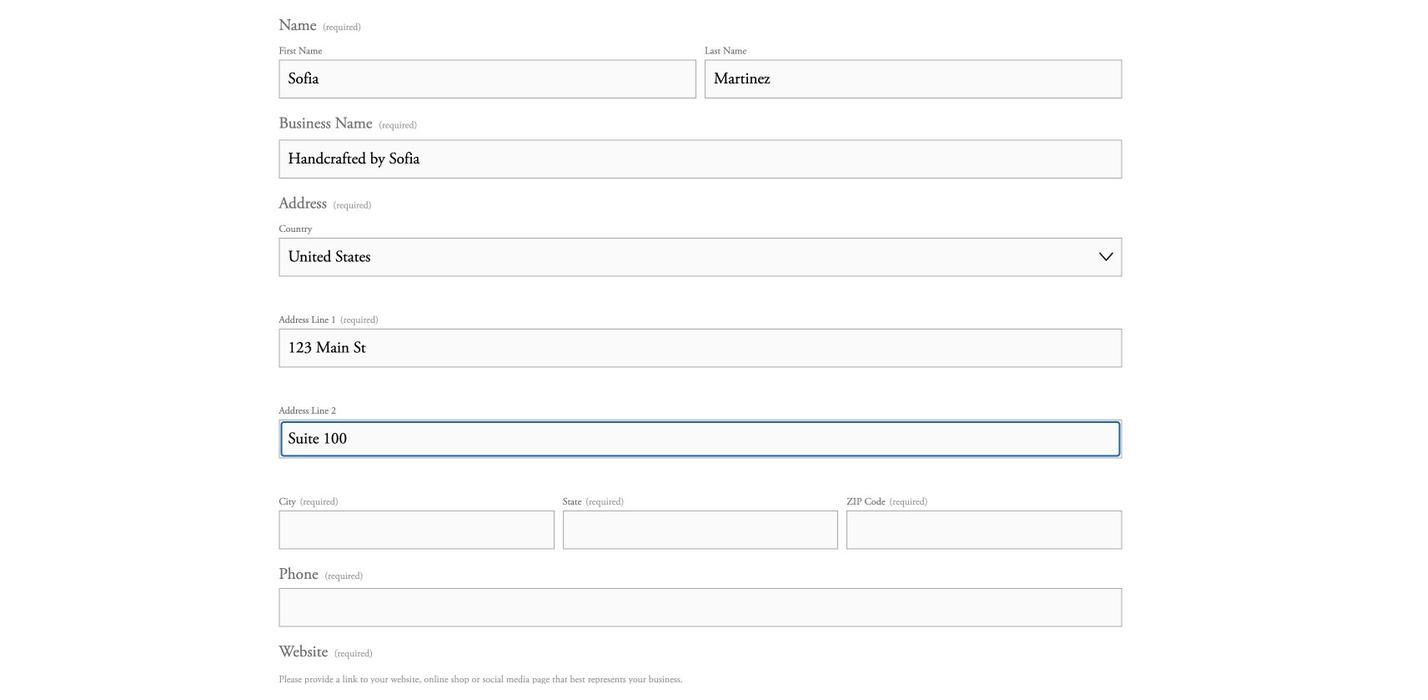 Task type: locate. For each thing, give the bounding box(es) containing it.
Address Line 2 text field
[[279, 419, 1123, 458]]

None text field
[[279, 59, 697, 98]]

None text field
[[705, 59, 1123, 98], [279, 140, 1123, 178], [279, 588, 1123, 627], [705, 59, 1123, 98], [279, 140, 1123, 178], [279, 588, 1123, 627]]



Task type: describe. For each thing, give the bounding box(es) containing it.
ZIP Code text field
[[847, 510, 1123, 549]]

State text field
[[563, 510, 839, 549]]

Address Line 1 text field
[[279, 329, 1123, 367]]

City text field
[[279, 510, 555, 549]]



